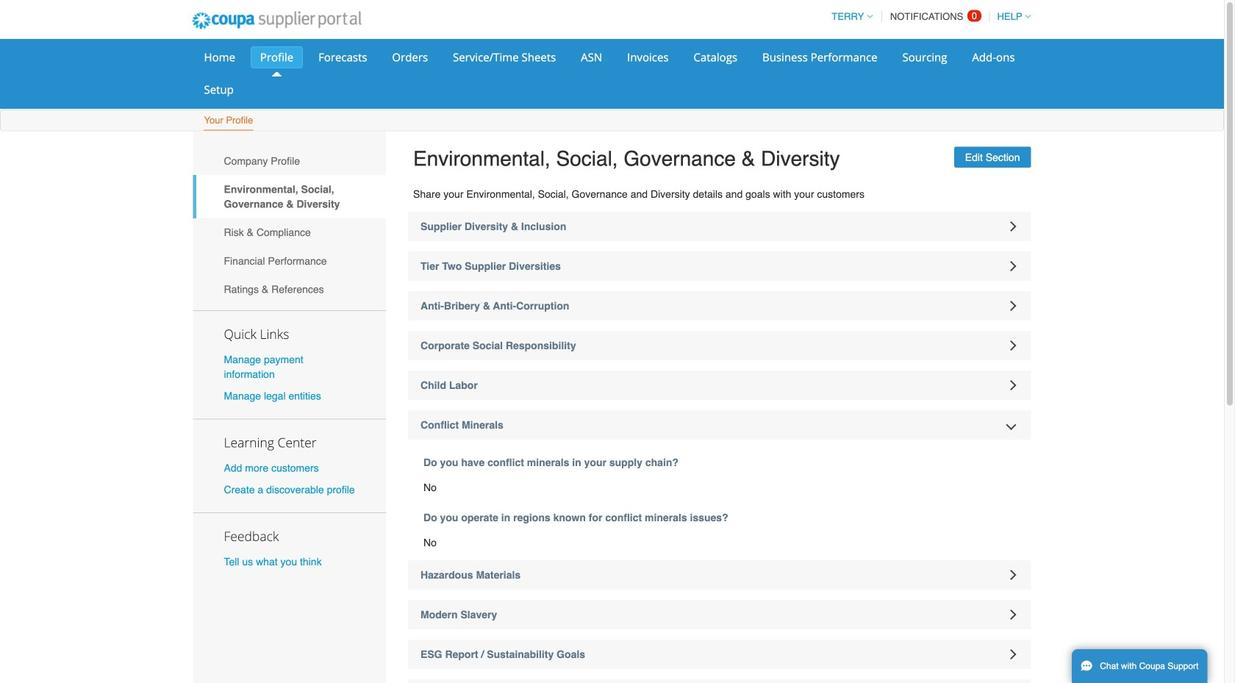 Task type: locate. For each thing, give the bounding box(es) containing it.
3 heading from the top
[[408, 291, 1031, 321]]

2 heading from the top
[[408, 252, 1031, 281]]

1 heading from the top
[[408, 212, 1031, 241]]

5 heading from the top
[[408, 371, 1031, 400]]

10 heading from the top
[[408, 679, 1031, 683]]

navigation
[[825, 2, 1031, 31]]

heading
[[408, 212, 1031, 241], [408, 252, 1031, 281], [408, 291, 1031, 321], [408, 331, 1031, 360], [408, 371, 1031, 400], [408, 410, 1031, 440], [408, 560, 1031, 590], [408, 600, 1031, 629], [408, 640, 1031, 669], [408, 679, 1031, 683]]



Task type: describe. For each thing, give the bounding box(es) containing it.
7 heading from the top
[[408, 560, 1031, 590]]

coupa supplier portal image
[[182, 2, 371, 39]]

8 heading from the top
[[408, 600, 1031, 629]]

9 heading from the top
[[408, 640, 1031, 669]]

4 heading from the top
[[408, 331, 1031, 360]]

6 heading from the top
[[408, 410, 1031, 440]]



Task type: vqa. For each thing, say whether or not it's contained in the screenshot.
heading
yes



